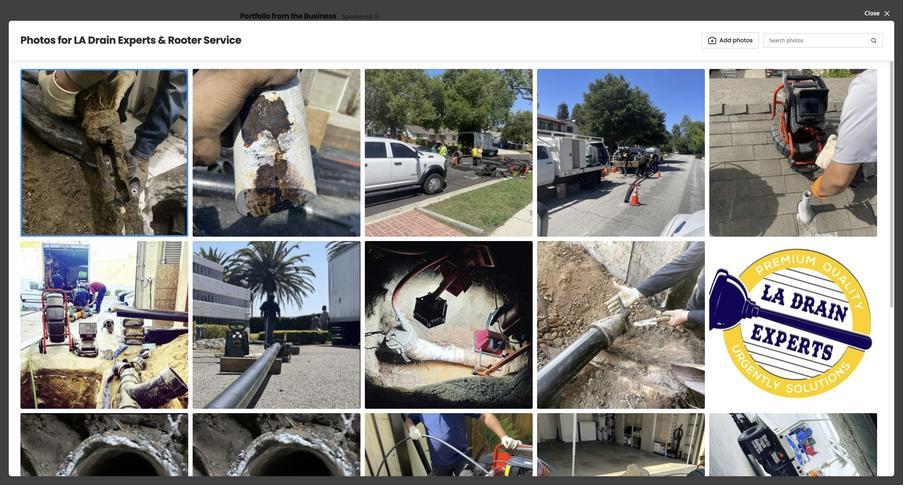 Task type: describe. For each thing, give the bounding box(es) containing it.
highlights from the business
[[240, 304, 343, 314]]

grease trap 2 photos
[[240, 263, 275, 279]]

2 inside grease trap 2 photos
[[240, 273, 243, 279]]

locally owned & operated
[[288, 340, 326, 357]]

Search photos text field
[[764, 33, 883, 48]]

photos inside sewer liner "sewer rehabilitation" 2 photos
[[385, 143, 402, 150]]

owned for locally owned & operated
[[308, 340, 326, 348]]

experts
[[118, 33, 156, 47]]

photos & videos element
[[0, 0, 904, 486]]

special
[[285, 133, 305, 141]]

drain inside drain cleaning special $45 10% off new customers 2 photos
[[240, 133, 256, 141]]

portfolio
[[240, 11, 270, 21]]

family_owned_operated image
[[485, 322, 500, 337]]

all
[[464, 391, 471, 399]]

previous image
[[245, 432, 253, 441]]

2 inside drain cleaning special $45 10% off new customers 2 photos
[[240, 143, 243, 150]]

spanish
[[435, 349, 457, 357]]

1 vertical spatial photos
[[481, 391, 501, 399]]

pipe coating 2 photos
[[381, 263, 417, 279]]

photo of la drain experts & rooter service - pacoima, ca, us. sewer lateral repair under public right of way image
[[398, 409, 471, 464]]

photos inside the pipe coating 2 photos
[[385, 273, 402, 279]]

certified
[[249, 340, 272, 348]]

2 inside the pipe coating 2 photos
[[381, 273, 384, 279]]

the for highlights
[[298, 304, 310, 314]]

drain inside photos & videos element
[[88, 33, 116, 47]]

portfolio from the business
[[240, 11, 337, 21]]

trap
[[262, 263, 275, 271]]

photos & videos
[[240, 390, 298, 400]]

add photos link
[[702, 32, 759, 48]]

sewer liner "sewer rehabilitation" 2 photos
[[381, 133, 495, 150]]

add
[[720, 36, 732, 44]]

2 inside sewer liner "sewer rehabilitation" 2 photos
[[381, 143, 384, 150]]

liner
[[402, 133, 419, 141]]

24 add photo v2 image
[[708, 36, 717, 45]]

next image
[[500, 432, 508, 441]]

highlights
[[240, 304, 277, 314]]

services offered element
[[240, 476, 513, 486]]

certified_professionals image
[[253, 322, 268, 337]]

the for portfolio
[[291, 11, 303, 21]]

drain cleaning special $45 10% off new customers 2 photos
[[240, 133, 395, 150]]

family-owned & operated
[[474, 340, 512, 357]]

speaks_spanish image
[[439, 322, 453, 337]]

sponsored
[[342, 13, 372, 21]]

la
[[74, 33, 86, 47]]

service
[[204, 33, 242, 47]]

photos inside drain cleaning special $45 10% off new customers 2 photos
[[244, 143, 261, 150]]

owned for family-owned & operated
[[493, 340, 512, 348]]

"sewer
[[420, 133, 442, 141]]

from for portfolio
[[272, 11, 289, 21]]

from for highlights
[[279, 304, 296, 314]]

& left videos
[[267, 390, 272, 400]]

portfolio from the business element
[[229, 0, 517, 280]]



Task type: vqa. For each thing, say whether or not it's contained in the screenshot.
Photos For La Drain Experts & Rooter Service
yes



Task type: locate. For each thing, give the bounding box(es) containing it.
business for portfolio from the business
[[304, 11, 337, 21]]

& inside the family-owned & operated
[[477, 349, 481, 357]]

add photos
[[720, 36, 753, 44]]

offers
[[345, 340, 362, 348], [391, 340, 408, 348]]

24 close v2 image
[[883, 9, 892, 18]]

photos down grease
[[244, 273, 261, 279]]

2 offers from the left
[[391, 340, 408, 348]]

0 vertical spatial business
[[304, 11, 337, 21]]

photos left for
[[20, 33, 56, 47]]

offers commercial services
[[384, 340, 416, 366]]

operated inside the family-owned & operated
[[483, 349, 508, 357]]

offers inside offers customized solutions
[[345, 340, 362, 348]]

offers_customized_solutions image
[[346, 322, 361, 337]]

0 vertical spatial drain
[[88, 33, 116, 47]]

photo of la drain experts & rooter service - pacoima, ca, us. guys are fusing poly pipe for trenchless sewer replacement. image
[[477, 409, 550, 464]]

drain right la
[[88, 33, 116, 47]]

photos down cleaning
[[244, 143, 261, 150]]

family-
[[474, 340, 493, 348]]

see all 19 photos link
[[453, 391, 513, 399]]

rooter
[[168, 33, 202, 47]]

1 horizontal spatial operated
[[483, 349, 508, 357]]

offers for offers commercial services
[[391, 340, 408, 348]]

certified professionals
[[242, 340, 279, 357]]

19
[[473, 391, 479, 399]]

close
[[865, 9, 880, 17]]

sewer
[[381, 133, 400, 141]]

1 horizontal spatial drain
[[240, 133, 256, 141]]

owned down family_owned_operated icon
[[493, 340, 512, 348]]

from
[[272, 11, 289, 21], [279, 304, 296, 314]]

for
[[58, 33, 72, 47]]

coating
[[395, 263, 417, 271]]

operated
[[297, 349, 322, 357], [483, 349, 508, 357]]

the inside "element"
[[291, 11, 303, 21]]

from right highlights
[[279, 304, 296, 314]]

1 vertical spatial the
[[298, 304, 310, 314]]

0 vertical spatial from
[[272, 11, 289, 21]]

photo of la drain experts & rooter service - pacoima, ca, us. found source of leak and bad odors for this customer, cracked sewer pipe in concrete footing . image
[[319, 409, 392, 464]]

1 vertical spatial drain
[[240, 133, 256, 141]]

24 arrow right v2 image
[[504, 391, 513, 399]]

close button
[[865, 9, 892, 18]]

from right portfolio
[[272, 11, 289, 21]]

off
[[332, 133, 343, 141]]

professionals
[[242, 349, 279, 357]]

drain
[[88, 33, 116, 47], [240, 133, 256, 141]]

owned inside the family-owned & operated
[[493, 340, 512, 348]]

photos down pipe
[[385, 273, 402, 279]]

1 owned from the left
[[308, 340, 326, 348]]

owned inside locally owned & operated
[[308, 340, 326, 348]]

locally_owned_operated image
[[300, 322, 314, 337]]

2 operated from the left
[[483, 349, 508, 357]]

new
[[344, 133, 358, 141]]

photos
[[733, 36, 753, 44], [481, 391, 501, 399]]

1 vertical spatial business
[[311, 304, 343, 314]]

offers_commercial_services image
[[392, 322, 407, 337]]

owned
[[308, 340, 326, 348], [493, 340, 512, 348]]

services
[[389, 358, 411, 366]]

0 horizontal spatial owned
[[308, 340, 326, 348]]

from inside "element"
[[272, 11, 289, 21]]

16 info v2 image
[[374, 14, 380, 20]]

owned down locally_owned_operated image
[[308, 340, 326, 348]]

business inside "element"
[[304, 11, 337, 21]]

search image
[[872, 38, 877, 43]]

& down family-
[[477, 349, 481, 357]]

1 horizontal spatial owned
[[493, 340, 512, 348]]

rehabilitation"
[[444, 133, 495, 141]]

operated down locally
[[297, 349, 322, 357]]

0 horizontal spatial photos
[[481, 391, 501, 399]]

& down locally
[[292, 349, 296, 357]]

see all 19 photos
[[453, 391, 501, 399]]

customized
[[338, 349, 369, 357]]

photos right 19
[[481, 391, 501, 399]]

$45
[[307, 133, 317, 141]]

operated for locally
[[297, 349, 322, 357]]

1 offers from the left
[[345, 340, 362, 348]]

photos for la drain experts & rooter service
[[20, 33, 242, 47]]

0 horizontal spatial operated
[[297, 349, 322, 357]]

& left rooter
[[158, 33, 166, 47]]

offers inside offers commercial services
[[391, 340, 408, 348]]

speaks
[[437, 340, 456, 348]]

operated down family-
[[483, 349, 508, 357]]

business for highlights from the business
[[311, 304, 343, 314]]

photo of la drain experts & rooter service - pacoima, ca, us. severely corroded cast iron sewer pipe under slab foundation. image
[[240, 409, 313, 464]]

&
[[158, 33, 166, 47], [292, 349, 296, 357], [477, 349, 481, 357], [267, 390, 272, 400]]

offers up commercial
[[391, 340, 408, 348]]

info icon image
[[346, 306, 352, 311], [346, 306, 352, 311]]

customers
[[359, 133, 395, 141]]

photos down sewer
[[385, 143, 402, 150]]

business
[[304, 11, 337, 21], [311, 304, 343, 314]]

see
[[453, 391, 463, 399]]

solutions
[[341, 358, 366, 366]]

speaks spanish
[[435, 340, 457, 357]]

0 vertical spatial the
[[291, 11, 303, 21]]

2 owned from the left
[[493, 340, 512, 348]]

1 operated from the left
[[297, 349, 322, 357]]

photos
[[20, 33, 56, 47], [244, 143, 261, 150], [385, 143, 402, 150], [244, 273, 261, 279], [385, 273, 402, 279], [240, 390, 265, 400]]

cleaning
[[258, 133, 283, 141]]

offers customized solutions
[[338, 340, 369, 366]]

offers up customized
[[345, 340, 362, 348]]

& inside locally owned & operated
[[292, 349, 296, 357]]

offers for offers customized solutions
[[345, 340, 362, 348]]

photos left videos
[[240, 390, 265, 400]]

0 vertical spatial photos
[[733, 36, 753, 44]]

10%
[[318, 133, 330, 141]]

photos inside grease trap 2 photos
[[244, 273, 261, 279]]

operated for family-
[[483, 349, 508, 357]]

the
[[291, 11, 303, 21], [298, 304, 310, 314]]

videos
[[274, 390, 298, 400]]

pipe
[[381, 263, 394, 271]]

1 horizontal spatial photos
[[733, 36, 753, 44]]

locally
[[288, 340, 306, 348]]

0 horizontal spatial drain
[[88, 33, 116, 47]]

1 horizontal spatial offers
[[391, 340, 408, 348]]

grease
[[240, 263, 260, 271]]

drain left cleaning
[[240, 133, 256, 141]]

1 vertical spatial from
[[279, 304, 296, 314]]

photos right add
[[733, 36, 753, 44]]

0 horizontal spatial offers
[[345, 340, 362, 348]]

commercial
[[384, 349, 416, 357]]

2
[[240, 143, 243, 150], [381, 143, 384, 150], [240, 273, 243, 279], [381, 273, 384, 279]]

operated inside locally owned & operated
[[297, 349, 322, 357]]



